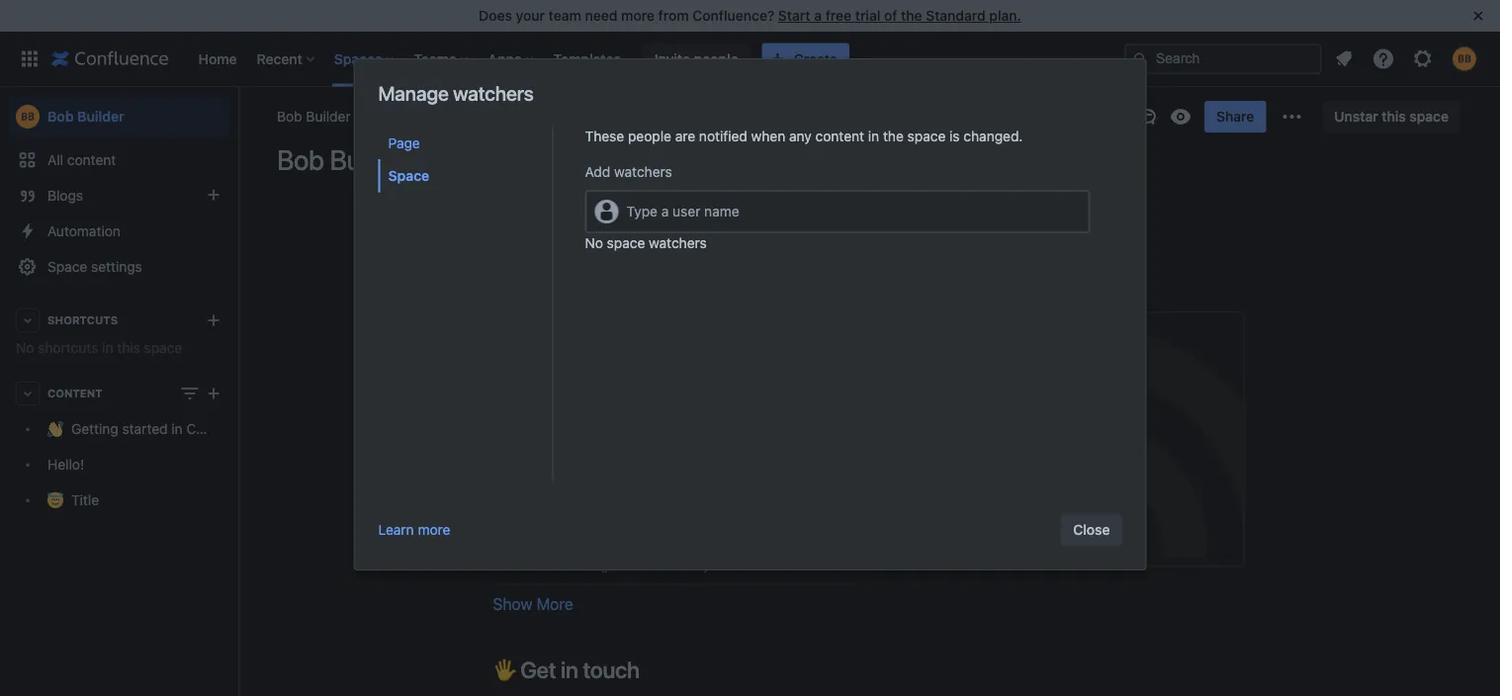 Task type: vqa. For each thing, say whether or not it's contained in the screenshot.
Add
yes



Task type: describe. For each thing, give the bounding box(es) containing it.
space for space settings
[[47, 259, 87, 275]]

people for these
[[628, 128, 671, 144]]

i've
[[705, 265, 739, 291]]

space settings
[[47, 259, 142, 275]]

i
[[537, 201, 541, 220]]

no space watchers
[[585, 235, 707, 251]]

shortcuts
[[38, 340, 98, 356]]

2 vertical spatial watchers
[[649, 235, 707, 251]]

your
[[516, 7, 545, 24]]

does
[[479, 7, 512, 24]]

📄
[[493, 265, 516, 291]]

confluence
[[186, 421, 259, 437]]

no for no shortcuts in this space
[[16, 340, 34, 356]]

bob builder inside space element
[[47, 108, 124, 125]]

in for no shortcuts in this space
[[102, 340, 113, 356]]

watchers for add watchers
[[614, 164, 672, 180]]

apps button
[[482, 43, 542, 75]]

manage watchers
[[378, 81, 534, 104]]

free
[[826, 7, 852, 24]]

ago inside the hello! about an hour ago
[[595, 420, 616, 434]]

invite people
[[655, 50, 738, 67]]

settings
[[91, 259, 142, 275]]

hello! for hello! about 2 hours ago
[[514, 444, 555, 463]]

25
[[514, 373, 528, 387]]

getting started in confluence link
[[8, 411, 259, 447]]

in inside manage watchers dialog
[[868, 128, 879, 144]]

of
[[884, 7, 897, 24]]

updated
[[584, 312, 670, 338]]

create a blog image
[[202, 183, 225, 207]]

content button
[[8, 376, 229, 411]]

hour
[[566, 420, 591, 434]]

🖐
[[493, 656, 516, 683]]

space down type a user name text field
[[607, 235, 645, 251]]

shortcuts
[[47, 314, 118, 327]]

show
[[493, 594, 532, 613]]

recently updated
[[493, 312, 670, 338]]

bob builder link for 📄 recent pages that i've worked on
[[277, 107, 351, 127]]

blogs link
[[8, 178, 229, 214]]

hello! link inside tree
[[8, 447, 229, 483]]

settings icon image
[[1411, 47, 1435, 71]]

hello. i am bob.
[[493, 201, 604, 220]]

by
[[696, 559, 709, 573]]

is
[[950, 128, 960, 144]]

space settings link
[[8, 249, 229, 285]]

contributed
[[628, 559, 693, 573]]

title
[[71, 492, 99, 508]]

hello! link for hello! about 2 hours ago
[[514, 444, 555, 463]]

space for space
[[388, 167, 429, 184]]

hello! for hello! about an hour ago
[[514, 398, 555, 416]]

hello! about 2 hours ago
[[514, 444, 615, 480]]

recently
[[493, 312, 579, 338]]

unstar this space button
[[1323, 101, 1461, 133]]

about for hello! about 2 hours ago
[[514, 466, 546, 480]]

all
[[47, 152, 63, 168]]

hello.
[[493, 201, 533, 220]]

more
[[537, 594, 573, 613]]

automation
[[47, 223, 121, 239]]

start a free trial of the standard plan. link
[[778, 7, 1021, 24]]

plan.
[[989, 7, 1021, 24]]

getting started in confluence
[[71, 421, 259, 437]]

changed.
[[964, 128, 1023, 144]]

invite
[[655, 50, 690, 67]]

need
[[585, 7, 618, 24]]

start
[[778, 7, 811, 24]]

ago right minutes
[[579, 373, 600, 387]]

any
[[789, 128, 812, 144]]

manage watchers dialog
[[355, 59, 1146, 570]]

space left is
[[908, 128, 946, 144]]

page
[[388, 135, 420, 151]]

bob builder link for no shortcuts in this space
[[8, 97, 229, 136]]

watchers for manage watchers
[[453, 81, 534, 104]]

these people are notified when any content in the space is changed.
[[585, 128, 1023, 144]]

home link
[[192, 43, 243, 75]]

manage
[[378, 81, 449, 104]]

ago left •
[[595, 559, 615, 573]]

hello! about an hour ago
[[514, 398, 616, 434]]

25 minutes ago
[[514, 373, 600, 387]]

Add watchers text field
[[627, 202, 630, 222]]

this inside button
[[1382, 108, 1406, 125]]

Search field
[[1124, 43, 1322, 75]]

team
[[549, 7, 581, 24]]

about for hello! about an hour ago
[[514, 420, 546, 434]]

title link
[[8, 483, 229, 518]]

0 vertical spatial the
[[901, 7, 922, 24]]

recent
[[520, 265, 590, 291]]

am
[[545, 201, 567, 220]]

in for 🖐 get in touch
[[561, 656, 578, 683]]

learn more link
[[378, 520, 450, 540]]

does your team need more from confluence? start a free trial of the standard plan.
[[479, 7, 1021, 24]]

worked
[[744, 265, 817, 291]]

banner containing home
[[0, 31, 1500, 87]]

tab list inside manage watchers dialog
[[378, 127, 552, 483]]

shortcuts button
[[8, 303, 229, 338]]

close button
[[1061, 514, 1122, 546]]

add
[[585, 164, 610, 180]]

no for no space watchers
[[585, 235, 603, 251]]

notified
[[699, 128, 748, 144]]

started
[[122, 421, 168, 437]]

pages
[[595, 265, 656, 291]]

more inside manage watchers dialog
[[418, 522, 450, 538]]



Task type: locate. For each thing, give the bounding box(es) containing it.
3 about from the top
[[514, 559, 546, 573]]

2 inside hello! about 2 hours ago
[[549, 466, 556, 480]]

show more link
[[493, 594, 573, 613]]

0 vertical spatial this
[[1382, 108, 1406, 125]]

learn
[[378, 522, 414, 538]]

0 horizontal spatial people
[[628, 128, 671, 144]]

people inside 'button'
[[694, 50, 738, 67]]

ago down the hello! about an hour ago
[[595, 466, 615, 480]]

0 horizontal spatial more
[[418, 522, 450, 538]]

0 horizontal spatial space
[[47, 259, 87, 275]]

1 vertical spatial no
[[16, 340, 34, 356]]

apps
[[488, 50, 522, 67]]

2 hours from the top
[[560, 559, 591, 573]]

touch
[[583, 656, 640, 683]]

1 vertical spatial the
[[883, 128, 904, 144]]

type a user name
[[627, 203, 739, 220]]

builder
[[77, 108, 124, 125], [306, 108, 351, 125], [330, 143, 411, 176]]

trial
[[855, 7, 881, 24]]

hours
[[560, 466, 591, 480], [560, 559, 591, 573]]

content inside manage watchers dialog
[[816, 128, 864, 144]]

content inside space element
[[67, 152, 116, 168]]

global element
[[12, 31, 1124, 87]]

in right get
[[561, 656, 578, 683]]

no down bob. on the top of the page
[[585, 235, 603, 251]]

hello! inside tree
[[47, 456, 84, 473]]

bob builder down manage
[[277, 143, 411, 176]]

a left user
[[661, 203, 669, 220]]

0 horizontal spatial a
[[661, 203, 669, 220]]

2 down 'an'
[[549, 466, 556, 480]]

more right learn
[[418, 522, 450, 538]]

1 horizontal spatial no
[[585, 235, 603, 251]]

watchers down apps
[[453, 81, 534, 104]]

people right the 'invite'
[[694, 50, 738, 67]]

tree inside space element
[[8, 411, 259, 518]]

1 hours from the top
[[560, 466, 591, 480]]

in inside tree
[[171, 421, 183, 437]]

0 vertical spatial no
[[585, 235, 603, 251]]

the inside manage watchers dialog
[[883, 128, 904, 144]]

all content
[[47, 152, 116, 168]]

these
[[585, 128, 624, 144]]

on
[[822, 265, 847, 291]]

hello! up title in the left of the page
[[47, 456, 84, 473]]

all content link
[[8, 142, 229, 178]]

content
[[47, 387, 102, 400]]

0 vertical spatial 2
[[549, 466, 556, 480]]

builder up all content link
[[77, 108, 124, 125]]

this inside space element
[[117, 340, 140, 356]]

search image
[[1132, 51, 1148, 67]]

that
[[661, 265, 700, 291]]

1 2 from the top
[[549, 466, 556, 480]]

bob builder link
[[8, 97, 229, 136], [277, 107, 351, 127]]

ago inside hello! about 2 hours ago
[[595, 466, 615, 480]]

1 horizontal spatial more
[[621, 7, 655, 24]]

hours up more
[[560, 559, 591, 573]]

content right all
[[67, 152, 116, 168]]

1 vertical spatial a
[[661, 203, 669, 220]]

2 vertical spatial about
[[514, 559, 546, 573]]

1 vertical spatial people
[[628, 128, 671, 144]]

show more
[[493, 594, 573, 613]]

space inside tab list
[[388, 167, 429, 184]]

•
[[619, 559, 624, 573]]

invite people button
[[643, 43, 750, 75]]

2
[[549, 466, 556, 480], [549, 559, 556, 573]]

0 horizontal spatial no
[[16, 340, 34, 356]]

watchers
[[453, 81, 534, 104], [614, 164, 672, 180], [649, 235, 707, 251]]

learn more
[[378, 522, 450, 538]]

about 2 hours ago • contributed by
[[514, 559, 713, 573]]

1 horizontal spatial space
[[388, 167, 429, 184]]

automation link
[[8, 214, 229, 249]]

hello! link
[[514, 398, 555, 416], [514, 444, 555, 463], [8, 447, 229, 483]]

builder down manage
[[330, 143, 411, 176]]

0 vertical spatial watchers
[[453, 81, 534, 104]]

hello! down 'an'
[[514, 444, 555, 463]]

🖐 get in touch
[[493, 656, 640, 683]]

people left 'are'
[[628, 128, 671, 144]]

bob builder link down spaces
[[277, 107, 351, 127]]

in for getting started in confluence
[[171, 421, 183, 437]]

2 up more
[[549, 559, 556, 573]]

1 vertical spatial watchers
[[614, 164, 672, 180]]

2 about from the top
[[514, 466, 546, 480]]

templates
[[553, 50, 621, 67]]

watchers up type
[[614, 164, 672, 180]]

hello! inside the hello! about an hour ago
[[514, 398, 555, 416]]

about left 'an'
[[514, 420, 546, 434]]

1 vertical spatial this
[[117, 340, 140, 356]]

this
[[1382, 108, 1406, 125], [117, 340, 140, 356]]

space inside button
[[1410, 108, 1449, 125]]

0 horizontal spatial this
[[117, 340, 140, 356]]

watchers down type a user name
[[649, 235, 707, 251]]

standard
[[926, 7, 986, 24]]

hello! inside hello! about 2 hours ago
[[514, 444, 555, 463]]

bob builder down spaces
[[277, 108, 351, 125]]

hello! link down 'an'
[[514, 444, 555, 463]]

the left is
[[883, 128, 904, 144]]

more left from
[[621, 7, 655, 24]]

space down settings icon
[[1410, 108, 1449, 125]]

minutes
[[532, 373, 576, 387]]

the right of
[[901, 7, 922, 24]]

unstar this space
[[1335, 108, 1449, 125]]

bob
[[47, 108, 74, 125], [277, 108, 302, 125], [277, 143, 324, 176]]

1 vertical spatial 2
[[549, 559, 556, 573]]

builder down spaces
[[306, 108, 351, 125]]

1 horizontal spatial a
[[814, 7, 822, 24]]

bob builder
[[47, 108, 124, 125], [277, 108, 351, 125], [277, 143, 411, 176]]

1 vertical spatial hours
[[560, 559, 591, 573]]

builder inside space element
[[77, 108, 124, 125]]

0 vertical spatial hours
[[560, 466, 591, 480]]

are
[[675, 128, 695, 144]]

people for invite
[[694, 50, 738, 67]]

📄 recent pages that i've worked on
[[493, 265, 847, 291]]

home
[[198, 50, 237, 67]]

about inside the hello! about an hour ago
[[514, 420, 546, 434]]

0 horizontal spatial content
[[67, 152, 116, 168]]

0 vertical spatial about
[[514, 420, 546, 434]]

close image
[[1467, 4, 1490, 28]]

this right unstar
[[1382, 108, 1406, 125]]

1 about from the top
[[514, 420, 546, 434]]

tab list
[[378, 127, 552, 483]]

content right any
[[816, 128, 864, 144]]

unstar
[[1335, 108, 1378, 125]]

close
[[1073, 522, 1110, 538]]

in right started
[[171, 421, 183, 437]]

1 vertical spatial space
[[47, 259, 87, 275]]

hello!
[[514, 398, 555, 416], [514, 444, 555, 463], [47, 456, 84, 473]]

0 vertical spatial more
[[621, 7, 655, 24]]

get
[[520, 656, 556, 683]]

bob builder up all content
[[47, 108, 124, 125]]

confluence?
[[693, 7, 775, 24]]

about inside hello! about 2 hours ago
[[514, 466, 546, 480]]

1 vertical spatial more
[[418, 522, 450, 538]]

about
[[514, 420, 546, 434], [514, 466, 546, 480], [514, 559, 546, 573]]

1 vertical spatial content
[[67, 152, 116, 168]]

hello! link down 'getting'
[[8, 447, 229, 483]]

space down shortcuts dropdown button
[[144, 340, 182, 356]]

space down automation
[[47, 259, 87, 275]]

bob.
[[571, 201, 604, 220]]

tree containing getting started in confluence
[[8, 411, 259, 518]]

1 horizontal spatial this
[[1382, 108, 1406, 125]]

people
[[694, 50, 738, 67], [628, 128, 671, 144]]

spaces button
[[328, 43, 402, 75]]

hello! for hello!
[[47, 456, 84, 473]]

confluence image
[[51, 47, 169, 71], [51, 47, 169, 71]]

blogs
[[47, 187, 83, 204]]

1 horizontal spatial content
[[816, 128, 864, 144]]

banner
[[0, 31, 1500, 87]]

no left shortcuts
[[16, 340, 34, 356]]

bob builder link up all content link
[[8, 97, 229, 136]]

tree
[[8, 411, 259, 518]]

hello! link for hello! about an hour ago
[[514, 398, 555, 416]]

a
[[814, 7, 822, 24], [661, 203, 669, 220]]

a inside dialog
[[661, 203, 669, 220]]

0 horizontal spatial bob builder link
[[8, 97, 229, 136]]

hello! up 'an'
[[514, 398, 555, 416]]

space inside space settings link
[[47, 259, 87, 275]]

type
[[627, 203, 658, 220]]

bob inside space element
[[47, 108, 74, 125]]

no inside manage watchers dialog
[[585, 235, 603, 251]]

no inside space element
[[16, 340, 34, 356]]

spaces
[[334, 50, 382, 67]]

1 horizontal spatial bob builder link
[[277, 107, 351, 127]]

name
[[704, 203, 739, 220]]

about up the show more link
[[514, 559, 546, 573]]

in right any
[[868, 128, 879, 144]]

0 vertical spatial content
[[816, 128, 864, 144]]

tab list containing page
[[378, 127, 552, 483]]

people inside manage watchers dialog
[[628, 128, 671, 144]]

space down page
[[388, 167, 429, 184]]

hello! link up 'an'
[[514, 398, 555, 416]]

0 vertical spatial a
[[814, 7, 822, 24]]

no shortcuts in this space
[[16, 340, 182, 356]]

space
[[1410, 108, 1449, 125], [908, 128, 946, 144], [607, 235, 645, 251], [144, 340, 182, 356]]

1 horizontal spatial people
[[694, 50, 738, 67]]

in down shortcuts dropdown button
[[102, 340, 113, 356]]

this down shortcuts dropdown button
[[117, 340, 140, 356]]

2 2 from the top
[[549, 559, 556, 573]]

more
[[621, 7, 655, 24], [418, 522, 450, 538]]

a left free
[[814, 7, 822, 24]]

ago right hour
[[595, 420, 616, 434]]

hours inside hello! about 2 hours ago
[[560, 466, 591, 480]]

getting
[[71, 421, 118, 437]]

0 vertical spatial space
[[388, 167, 429, 184]]

1 vertical spatial about
[[514, 466, 546, 480]]

when
[[751, 128, 786, 144]]

about down the hello! about an hour ago
[[514, 466, 546, 480]]

0 vertical spatial people
[[694, 50, 738, 67]]

space element
[[0, 87, 259, 696]]

hours down hour
[[560, 466, 591, 480]]

space
[[388, 167, 429, 184], [47, 259, 87, 275]]



